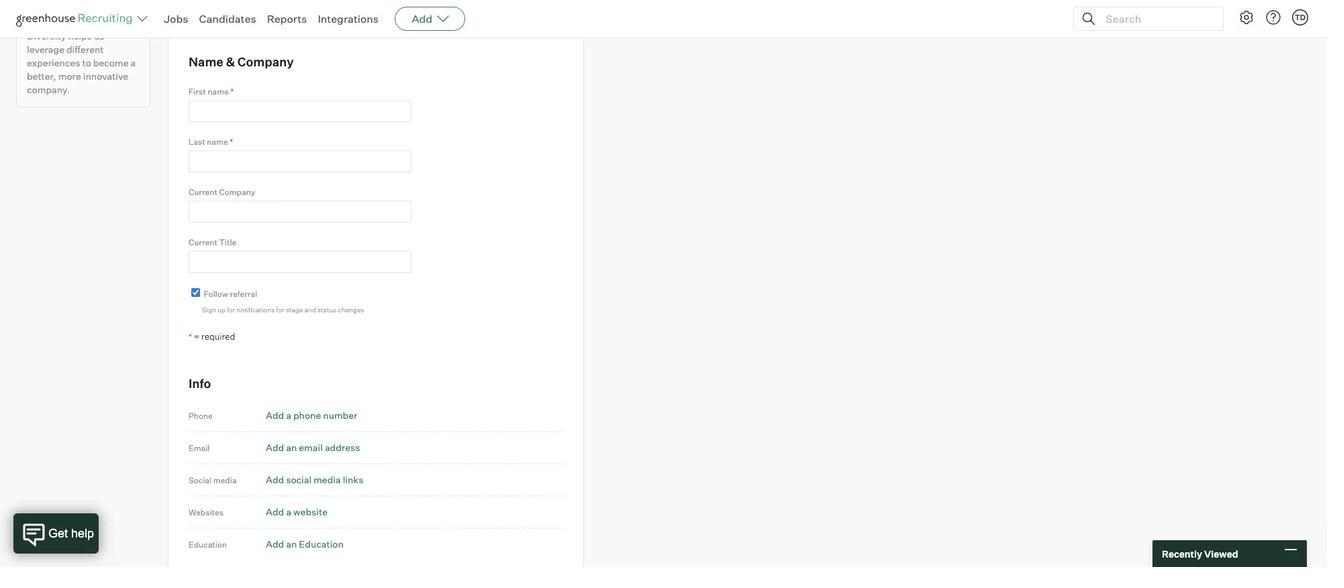 Task type: locate. For each thing, give the bounding box(es) containing it.
current left title
[[189, 238, 217, 248]]

add for add an email address
[[266, 442, 284, 454]]

1 vertical spatial *
[[230, 137, 233, 147]]

* = required
[[189, 331, 235, 342]]

0 vertical spatial current
[[189, 187, 217, 197]]

1 vertical spatial name
[[207, 137, 228, 147]]

1 vertical spatial company
[[219, 187, 255, 197]]

innovative
[[83, 71, 128, 82]]

integrations link
[[318, 12, 379, 26]]

changes
[[338, 306, 364, 314]]

up
[[218, 306, 225, 314]]

an for email
[[286, 442, 297, 454]]

1 horizontal spatial media
[[314, 474, 341, 486]]

td
[[1295, 13, 1306, 22]]

notifications
[[237, 306, 275, 314]]

status
[[317, 306, 337, 314]]

* right last
[[230, 137, 233, 147]]

2 an from the top
[[286, 539, 297, 551]]

a left the website
[[286, 507, 291, 518]]

current for current title
[[189, 238, 217, 248]]

0 vertical spatial a
[[131, 57, 136, 69]]

follow
[[204, 289, 228, 299]]

td button
[[1289, 7, 1311, 28]]

reports link
[[267, 12, 307, 26]]

add a phone number
[[266, 410, 357, 422]]

media
[[314, 474, 341, 486], [213, 475, 237, 486]]

a left phone
[[286, 410, 291, 422]]

for left stage
[[276, 306, 284, 314]]

recently
[[1162, 549, 1202, 560]]

add an education
[[266, 539, 344, 551]]

an
[[286, 442, 297, 454], [286, 539, 297, 551]]

reports
[[267, 12, 307, 26]]

None text field
[[189, 100, 411, 122], [189, 251, 411, 273], [189, 100, 411, 122], [189, 251, 411, 273]]

phone
[[293, 410, 321, 422]]

more
[[58, 71, 81, 82]]

name & company
[[189, 55, 294, 70]]

2 current from the top
[[189, 238, 217, 248]]

leverage
[[27, 44, 64, 56]]

website
[[293, 507, 328, 518]]

add an email address link
[[266, 442, 360, 454]]

* down &
[[230, 87, 234, 97]]

company
[[238, 55, 294, 70], [219, 187, 255, 197]]

media left links
[[314, 474, 341, 486]]

add social media links link
[[266, 474, 363, 486]]

add button
[[395, 7, 465, 31]]

for
[[227, 306, 235, 314], [276, 306, 284, 314]]

become
[[93, 57, 129, 69]]

education down the websites
[[189, 540, 227, 550]]

add a website link
[[266, 507, 328, 518]]

media right social
[[213, 475, 237, 486]]

add a website
[[266, 507, 328, 518]]

add inside popup button
[[412, 12, 432, 26]]

better,
[[27, 71, 56, 82]]

0 vertical spatial an
[[286, 442, 297, 454]]

current
[[189, 187, 217, 197], [189, 238, 217, 248]]

1 horizontal spatial for
[[276, 306, 284, 314]]

required
[[201, 331, 235, 342]]

1 vertical spatial current
[[189, 238, 217, 248]]

and
[[304, 306, 316, 314]]

for right up
[[227, 306, 235, 314]]

add for add an education
[[266, 539, 284, 551]]

current down last
[[189, 187, 217, 197]]

add
[[412, 12, 432, 26], [266, 410, 284, 422], [266, 442, 284, 454], [266, 474, 284, 486], [266, 507, 284, 518], [266, 539, 284, 551]]

diversity
[[27, 30, 66, 42]]

links
[[343, 474, 363, 486]]

a inside "diversity helps us leverage different experiences to become a better, more innovative company."
[[131, 57, 136, 69]]

1 vertical spatial an
[[286, 539, 297, 551]]

1 vertical spatial a
[[286, 410, 291, 422]]

candidates
[[199, 12, 256, 26]]

education
[[299, 539, 344, 551], [189, 540, 227, 550]]

2 for from the left
[[276, 306, 284, 314]]

name right last
[[207, 137, 228, 147]]

*
[[230, 87, 234, 97], [230, 137, 233, 147], [189, 332, 192, 342]]

name
[[208, 87, 229, 97], [207, 137, 228, 147]]

education down the website
[[299, 539, 344, 551]]

stage
[[286, 306, 303, 314]]

social media
[[189, 475, 237, 486]]

2 vertical spatial a
[[286, 507, 291, 518]]

company right &
[[238, 55, 294, 70]]

0 horizontal spatial for
[[227, 306, 235, 314]]

an for education
[[286, 539, 297, 551]]

add for add a phone number
[[266, 410, 284, 422]]

* left =
[[189, 332, 192, 342]]

a right become
[[131, 57, 136, 69]]

diversity helps us leverage different experiences to become a better, more innovative company.
[[27, 30, 136, 96]]

number
[[323, 410, 357, 422]]

Follow referral checkbox
[[191, 288, 200, 297]]

company up title
[[219, 187, 255, 197]]

name right first
[[208, 87, 229, 97]]

an down add a website link
[[286, 539, 297, 551]]

2 vertical spatial *
[[189, 332, 192, 342]]

1 current from the top
[[189, 187, 217, 197]]

None text field
[[189, 151, 411, 173], [189, 201, 411, 223], [189, 151, 411, 173], [189, 201, 411, 223]]

a
[[131, 57, 136, 69], [286, 410, 291, 422], [286, 507, 291, 518]]

name for last
[[207, 137, 228, 147]]

0 vertical spatial name
[[208, 87, 229, 97]]

1 an from the top
[[286, 442, 297, 454]]

last name *
[[189, 137, 233, 147]]

first name *
[[189, 87, 234, 97]]

jobs
[[164, 12, 188, 26]]

experiences
[[27, 57, 80, 69]]

an left email
[[286, 442, 297, 454]]

td button
[[1292, 9, 1308, 26]]

us
[[94, 30, 104, 42]]

add an email address
[[266, 442, 360, 454]]

a for add a phone number
[[286, 410, 291, 422]]

0 vertical spatial *
[[230, 87, 234, 97]]

different
[[66, 44, 104, 56]]



Task type: describe. For each thing, give the bounding box(es) containing it.
add for add social media links
[[266, 474, 284, 486]]

1 for from the left
[[227, 306, 235, 314]]

0 vertical spatial company
[[238, 55, 294, 70]]

* for first name *
[[230, 87, 234, 97]]

sign
[[202, 306, 216, 314]]

=
[[194, 331, 200, 342]]

viewed
[[1204, 549, 1238, 560]]

add an education link
[[266, 539, 344, 551]]

sign up for notifications for stage and status changes
[[202, 306, 364, 314]]

recently viewed
[[1162, 549, 1238, 560]]

helps
[[68, 30, 92, 42]]

add for add a website
[[266, 507, 284, 518]]

current company
[[189, 187, 255, 197]]

current title
[[189, 238, 236, 248]]

integrations
[[318, 12, 379, 26]]

social
[[286, 474, 312, 486]]

company.
[[27, 84, 70, 96]]

add for add
[[412, 12, 432, 26]]

1 horizontal spatial education
[[299, 539, 344, 551]]

name for first
[[208, 87, 229, 97]]

referral
[[230, 289, 257, 299]]

jobs link
[[164, 12, 188, 26]]

last
[[189, 137, 205, 147]]

a for add a website
[[286, 507, 291, 518]]

name
[[189, 55, 223, 70]]

Search text field
[[1102, 9, 1211, 29]]

phone
[[189, 411, 213, 421]]

follow referral
[[204, 289, 257, 299]]

configure image
[[1238, 9, 1255, 26]]

title
[[219, 238, 236, 248]]

current for current company
[[189, 187, 217, 197]]

add a phone number link
[[266, 410, 357, 422]]

info
[[189, 376, 211, 391]]

address
[[325, 442, 360, 454]]

&
[[226, 55, 235, 70]]

0 horizontal spatial media
[[213, 475, 237, 486]]

* inside * = required
[[189, 332, 192, 342]]

email
[[189, 443, 210, 453]]

candidates link
[[199, 12, 256, 26]]

to
[[82, 57, 91, 69]]

0 horizontal spatial education
[[189, 540, 227, 550]]

greenhouse recruiting image
[[16, 11, 137, 27]]

first
[[189, 87, 206, 97]]

email
[[299, 442, 323, 454]]

social
[[189, 475, 212, 486]]

* for last name *
[[230, 137, 233, 147]]

add social media links
[[266, 474, 363, 486]]

websites
[[189, 508, 223, 518]]



Task type: vqa. For each thing, say whether or not it's contained in the screenshot.


